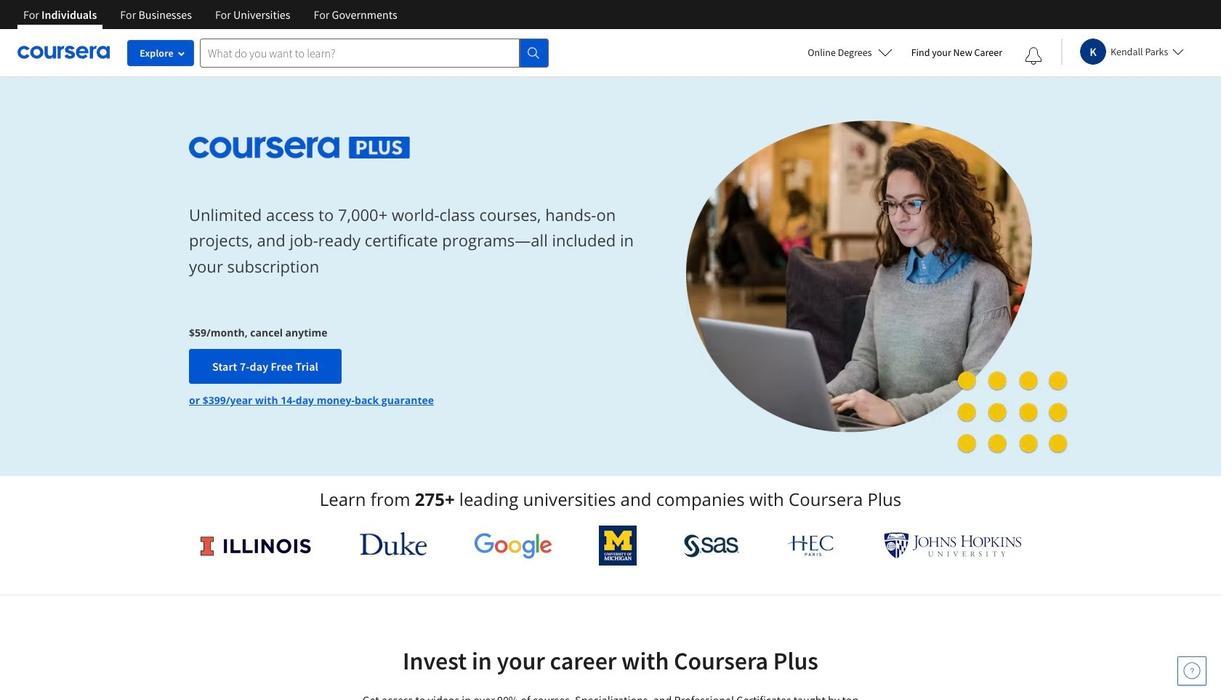 Task type: describe. For each thing, give the bounding box(es) containing it.
google image
[[474, 532, 552, 559]]

banner navigation
[[12, 0, 409, 29]]

sas image
[[684, 534, 739, 557]]

hec paris image
[[786, 531, 837, 560]]

johns hopkins university image
[[884, 532, 1022, 559]]



Task type: vqa. For each thing, say whether or not it's contained in the screenshot.
Banner navigation
yes



Task type: locate. For each thing, give the bounding box(es) containing it.
university of illinois at urbana-champaign image
[[199, 534, 313, 557]]

duke university image
[[360, 532, 427, 555]]

None search field
[[200, 38, 549, 67]]

What do you want to learn? text field
[[200, 38, 520, 67]]

coursera plus image
[[189, 136, 410, 158]]

coursera image
[[17, 41, 110, 64]]

help center image
[[1183, 662, 1201, 680]]

university of michigan image
[[599, 526, 637, 566]]



